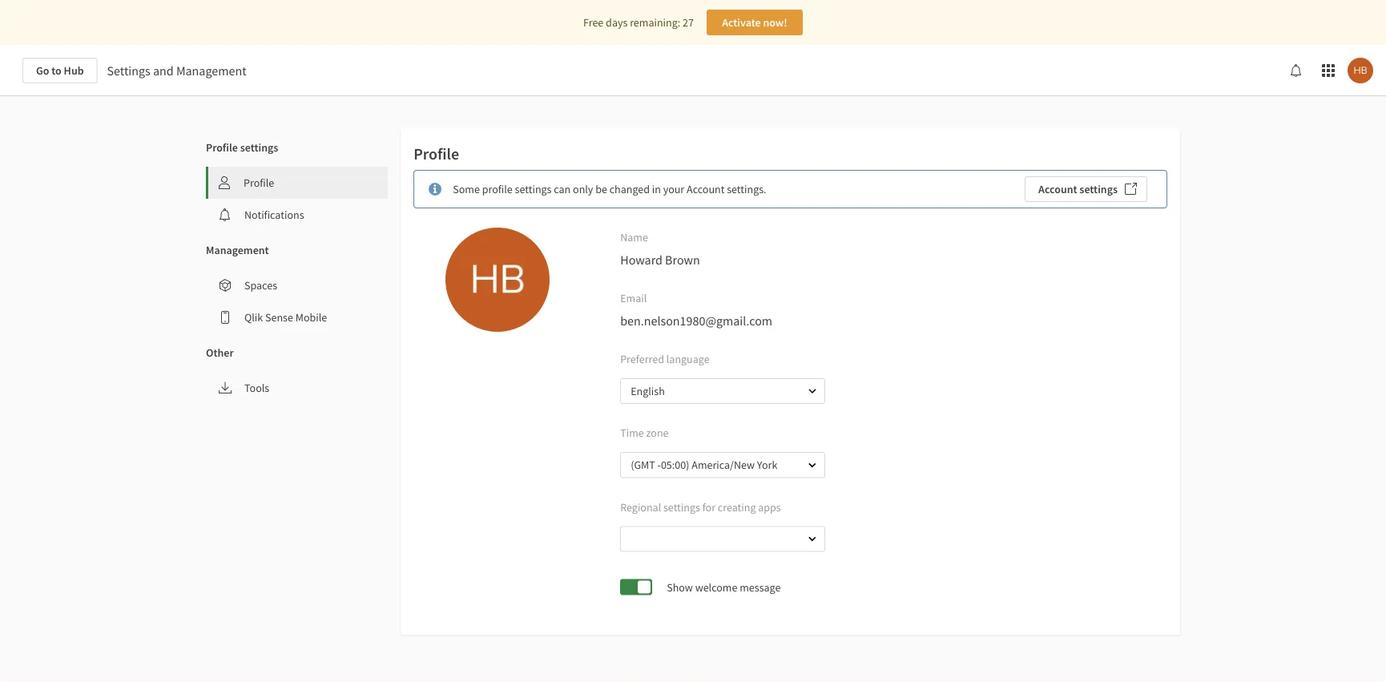Task type: describe. For each thing, give the bounding box(es) containing it.
sense
[[265, 310, 293, 325]]

1 horizontal spatial howard brown image
[[1348, 58, 1374, 83]]

preferred language
[[621, 352, 710, 366]]

show welcome message
[[667, 580, 781, 594]]

1 vertical spatial management
[[206, 243, 269, 257]]

howard
[[621, 252, 663, 268]]

go to hub
[[36, 63, 84, 78]]

regional
[[621, 500, 661, 514]]

language
[[667, 352, 710, 366]]

spaces
[[244, 278, 277, 293]]

welcome
[[695, 580, 738, 594]]

activate
[[722, 15, 761, 30]]

in
[[652, 182, 661, 196]]

0 horizontal spatial profile
[[206, 140, 238, 155]]

qlik sense mobile link
[[206, 301, 388, 333]]

2 horizontal spatial profile
[[414, 144, 459, 164]]

for
[[703, 500, 716, 514]]

qlik
[[244, 310, 263, 325]]

your
[[663, 182, 685, 196]]

profile
[[482, 182, 513, 196]]

be
[[596, 182, 607, 196]]

days
[[606, 15, 628, 30]]

alert containing some profile settings can only be changed in your account settings.
[[414, 170, 1168, 208]]

remaining:
[[630, 15, 681, 30]]

free
[[584, 15, 604, 30]]

apps
[[758, 500, 781, 514]]

creating
[[718, 500, 756, 514]]

notifications
[[244, 208, 304, 222]]

settings for profile settings
[[240, 140, 278, 155]]

show
[[667, 580, 693, 594]]

settings
[[107, 63, 151, 79]]

now!
[[763, 15, 788, 30]]

preferred
[[621, 352, 664, 366]]

27
[[683, 15, 694, 30]]

to
[[52, 63, 62, 78]]

time
[[621, 426, 644, 440]]

zone
[[646, 426, 669, 440]]

message
[[740, 580, 781, 594]]

can
[[554, 182, 571, 196]]

other
[[206, 345, 234, 360]]

activate now!
[[722, 15, 788, 30]]

email ben.nelson1980@gmail.com
[[621, 291, 773, 329]]

open image for preferred language
[[808, 386, 818, 396]]

open image for time zone
[[808, 460, 818, 470]]

some profile settings can only be changed in your account settings.
[[453, 182, 767, 196]]

settings.
[[727, 182, 767, 196]]

time zone
[[621, 426, 669, 440]]



Task type: vqa. For each thing, say whether or not it's contained in the screenshot.
first Push, from the top
no



Task type: locate. For each thing, give the bounding box(es) containing it.
1 horizontal spatial profile
[[244, 176, 274, 190]]

qlik sense mobile
[[244, 310, 327, 325]]

management
[[176, 63, 247, 79], [206, 243, 269, 257]]

profile
[[206, 140, 238, 155], [414, 144, 459, 164], [244, 176, 274, 190]]

settings
[[240, 140, 278, 155], [515, 182, 552, 196], [1080, 182, 1118, 196], [664, 500, 700, 514]]

settings for regional settings for creating apps
[[664, 500, 700, 514]]

0 vertical spatial management
[[176, 63, 247, 79]]

0 vertical spatial open image
[[808, 386, 818, 396]]

1 horizontal spatial account
[[1039, 182, 1078, 196]]

3 open image from the top
[[808, 534, 818, 544]]

tools
[[244, 381, 269, 395]]

1 account from the left
[[687, 182, 725, 196]]

hub
[[64, 63, 84, 78]]

mobile
[[296, 310, 327, 325]]

settings and management
[[107, 63, 247, 79]]

notifications link
[[206, 199, 388, 231]]

1 vertical spatial howard brown image
[[446, 228, 550, 332]]

management up spaces
[[206, 243, 269, 257]]

and
[[153, 63, 174, 79]]

changed
[[610, 182, 650, 196]]

0 horizontal spatial account
[[687, 182, 725, 196]]

None text field
[[622, 378, 794, 404]]

settings for account settings
[[1080, 182, 1118, 196]]

account settings link
[[1025, 176, 1148, 202]]

None text field
[[622, 452, 794, 478], [622, 526, 794, 552], [622, 452, 794, 478], [622, 526, 794, 552]]

profile settings
[[206, 140, 278, 155]]

account settings
[[1039, 182, 1118, 196]]

1 vertical spatial open image
[[808, 460, 818, 470]]

account
[[687, 182, 725, 196], [1039, 182, 1078, 196]]

2 open image from the top
[[808, 460, 818, 470]]

howard brown image
[[1348, 58, 1374, 83], [446, 228, 550, 332]]

profile link
[[208, 167, 388, 199]]

open image for regional settings for creating apps
[[808, 534, 818, 544]]

tools link
[[206, 372, 388, 404]]

alert
[[414, 170, 1168, 208]]

0 vertical spatial howard brown image
[[1348, 58, 1374, 83]]

free days remaining: 27
[[584, 15, 694, 30]]

go
[[36, 63, 49, 78]]

2 vertical spatial open image
[[808, 534, 818, 544]]

spaces link
[[206, 269, 388, 301]]

name
[[621, 230, 648, 244]]

management right and
[[176, 63, 247, 79]]

ben.nelson1980@gmail.com
[[621, 313, 773, 329]]

brown
[[665, 252, 700, 268]]

activate now! link
[[707, 10, 803, 35]]

email
[[621, 291, 647, 305]]

some
[[453, 182, 480, 196]]

1 open image from the top
[[808, 386, 818, 396]]

2 account from the left
[[1039, 182, 1078, 196]]

regional settings for creating apps
[[621, 500, 781, 514]]

0 horizontal spatial howard brown image
[[446, 228, 550, 332]]

go to hub link
[[22, 58, 97, 83]]

name howard brown
[[621, 230, 700, 268]]

only
[[573, 182, 593, 196]]

open image
[[808, 386, 818, 396], [808, 460, 818, 470], [808, 534, 818, 544]]



